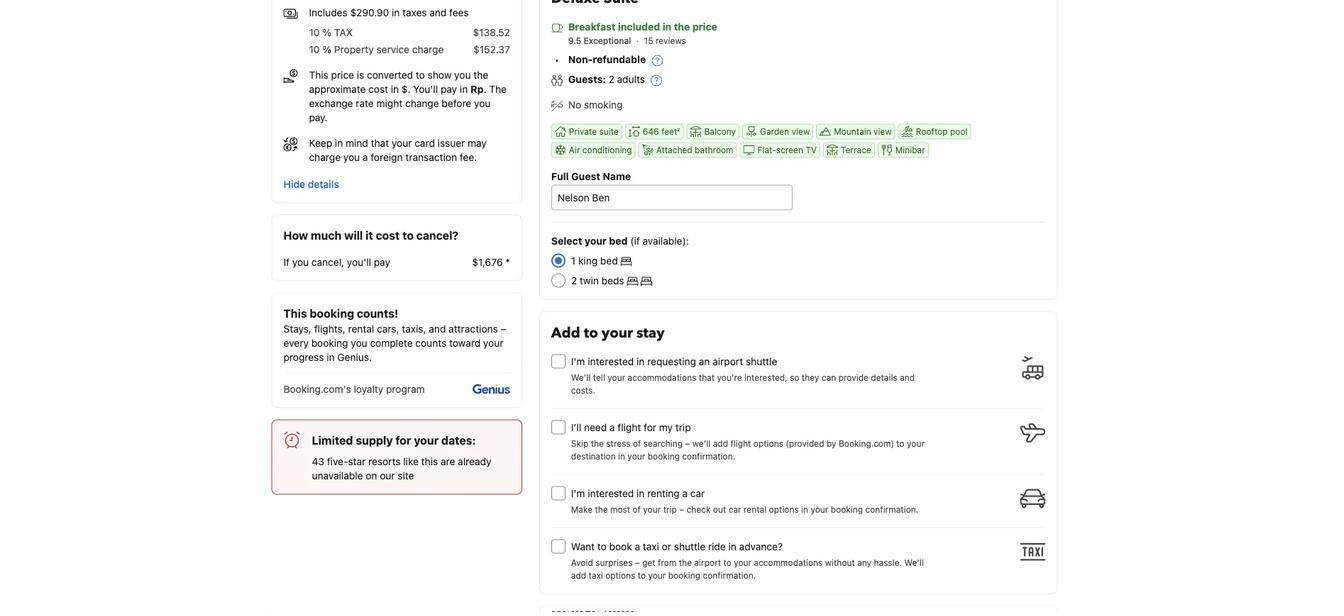 Task type: vqa. For each thing, say whether or not it's contained in the screenshot.
before
yes



Task type: locate. For each thing, give the bounding box(es) containing it.
confirmation. down the ride at the bottom of the page
[[703, 571, 756, 581]]

taxi inside "avoid surprises – get from the airport to your accommodations without any hassle. we'll add taxi options to your booking confirmation."
[[589, 571, 603, 581]]

.
[[484, 83, 486, 95]]

air
[[569, 145, 580, 155]]

bed for king
[[600, 255, 618, 267]]

airport down the ride at the bottom of the page
[[694, 558, 721, 568]]

10 for 10 % property service charge
[[309, 44, 320, 55]]

1 vertical spatial pay
[[374, 256, 390, 268]]

bed for your
[[609, 235, 628, 247]]

1 vertical spatial of
[[633, 505, 641, 515]]

group
[[551, 349, 1051, 582]]

to inside "skip the stress of searching – we'll add flight options (provided by booking.com) to your destination in your booking confirmation."
[[896, 439, 905, 449]]

in inside keep in mind that your card issuer may charge you a foreign transaction fee.
[[335, 137, 343, 149]]

cost right it
[[376, 228, 400, 242]]

0 vertical spatial 10
[[309, 27, 320, 38]]

adults
[[617, 73, 645, 85]]

•
[[555, 54, 559, 66]]

your up "this"
[[414, 433, 439, 447]]

10 down 10 % tax
[[309, 44, 320, 55]]

your right tell
[[608, 373, 625, 383]]

your down attractions at the bottom left of the page
[[483, 337, 503, 349]]

0 vertical spatial rental
[[348, 323, 374, 334]]

details
[[308, 178, 339, 190], [871, 373, 897, 383]]

2 twin beds
[[571, 275, 627, 286]]

charge
[[412, 44, 444, 55], [309, 151, 341, 163]]

in up 15 reviews
[[663, 21, 671, 33]]

accommodations inside we'll tell your accommodations that you're interested, so they can provide details and costs.
[[628, 373, 696, 383]]

booking inside "skip the stress of searching – we'll add flight options (provided by booking.com) to your destination in your booking confirmation."
[[648, 452, 680, 462]]

taxi down avoid
[[589, 571, 603, 581]]

for
[[644, 422, 656, 433], [395, 433, 411, 447]]

balcony
[[704, 127, 736, 136]]

1 vertical spatial bed
[[600, 255, 618, 267]]

searching
[[643, 439, 683, 449]]

1 interested from the top
[[588, 356, 634, 367]]

1 vertical spatial options
[[769, 505, 799, 515]]

0 vertical spatial add
[[713, 439, 728, 449]]

1 horizontal spatial car
[[729, 505, 741, 515]]

1 horizontal spatial for
[[644, 422, 656, 433]]

– right attractions at the bottom left of the page
[[501, 323, 506, 334]]

this up 'stays,'
[[283, 306, 307, 320]]

you down 'mind'
[[343, 151, 360, 163]]

limited supply  for your dates: status
[[271, 420, 522, 495]]

2 left twin
[[571, 275, 577, 286]]

– inside "skip the stress of searching – we'll add flight options (provided by booking.com) to your destination in your booking confirmation."
[[685, 439, 690, 449]]

counts
[[415, 337, 446, 349]]

cost up might
[[368, 83, 388, 95]]

1 vertical spatial charge
[[309, 151, 341, 163]]

pay inside this price is converted to show you the approximate cost in $. you'll pay in
[[441, 83, 457, 95]]

a right book
[[635, 541, 640, 552]]

1 vertical spatial 2
[[571, 275, 577, 286]]

1 of from the top
[[633, 439, 641, 449]]

non-
[[568, 54, 593, 65]]

charge down keep
[[309, 151, 341, 163]]

– left check
[[679, 505, 684, 515]]

i'm interested in renting a car
[[571, 488, 705, 499]]

the right from
[[679, 558, 692, 568]]

accommodations
[[628, 373, 696, 383], [754, 558, 823, 568]]

1 king bed
[[571, 255, 620, 267]]

charge up "show"
[[412, 44, 444, 55]]

0 vertical spatial taxi
[[643, 541, 659, 552]]

no
[[568, 99, 581, 111]]

are
[[441, 455, 455, 467]]

shuttle right 'or'
[[674, 541, 705, 552]]

options up advance?
[[769, 505, 799, 515]]

booking down from
[[668, 571, 700, 581]]

in left $.
[[391, 83, 399, 95]]

10 for 10 % tax
[[309, 27, 320, 38]]

% down 10 % tax
[[322, 44, 331, 55]]

your inside we'll tell your accommodations that you're interested, so they can provide details and costs.
[[608, 373, 625, 383]]

to right booking.com)
[[896, 439, 905, 449]]

show
[[428, 69, 452, 81]]

1 vertical spatial that
[[699, 373, 715, 383]]

add
[[713, 439, 728, 449], [571, 571, 586, 581]]

2
[[608, 73, 614, 85], [571, 275, 577, 286]]

flight right we'll
[[730, 439, 751, 449]]

0 vertical spatial charge
[[412, 44, 444, 55]]

$1,676 *
[[472, 256, 510, 268]]

advance?
[[739, 541, 783, 552]]

accommodations down the requesting
[[628, 373, 696, 383]]

foreign
[[371, 151, 403, 163]]

and up counts
[[429, 323, 446, 334]]

we'll
[[571, 373, 591, 383]]

$1,676
[[472, 256, 503, 268]]

in inside "skip the stress of searching – we'll add flight options (provided by booking.com) to your destination in your booking confirmation."
[[618, 452, 625, 462]]

1 vertical spatial price
[[331, 69, 354, 81]]

0 vertical spatial flight
[[618, 422, 641, 433]]

attached
[[656, 145, 692, 155]]

add inside "skip the stress of searching – we'll add flight options (provided by booking.com) to your destination in your booking confirmation."
[[713, 439, 728, 449]]

1 i'm from the top
[[571, 356, 585, 367]]

before
[[442, 98, 471, 109]]

flight up the stress
[[618, 422, 641, 433]]

0 horizontal spatial for
[[395, 433, 411, 447]]

% left tax
[[322, 27, 331, 38]]

minibar
[[895, 145, 925, 155]]

select
[[551, 235, 582, 247]]

–
[[501, 323, 506, 334], [685, 439, 690, 449], [679, 505, 684, 515], [635, 558, 640, 568]]

0 vertical spatial bed
[[609, 235, 628, 247]]

0 vertical spatial %
[[322, 27, 331, 38]]

booking up without
[[831, 505, 863, 515]]

1 vertical spatial airport
[[694, 558, 721, 568]]

1 vertical spatial shuttle
[[674, 541, 705, 552]]

0 vertical spatial that
[[371, 137, 389, 149]]

0 vertical spatial confirmation.
[[682, 452, 735, 462]]

0 horizontal spatial taxi
[[589, 571, 603, 581]]

0 horizontal spatial car
[[690, 488, 705, 499]]

shuttle for or
[[674, 541, 705, 552]]

and right 'provide'
[[900, 373, 915, 383]]

1 vertical spatial and
[[429, 323, 446, 334]]

your inside status
[[414, 433, 439, 447]]

– left get
[[635, 558, 640, 568]]

2 left adults
[[608, 73, 614, 85]]

progress
[[283, 351, 324, 363]]

attractions
[[449, 323, 498, 334]]

for left my
[[644, 422, 656, 433]]

1 vertical spatial confirmation.
[[865, 505, 918, 515]]

guests: 2 adults
[[568, 73, 645, 85]]

the inside this price is converted to show you the approximate cost in $. you'll pay in
[[473, 69, 488, 81]]

rental inside this booking counts! stays, flights, rental cars, taxis, and attractions – every booking you complete counts toward your progress in genius.
[[348, 323, 374, 334]]

airport up you're on the right bottom
[[713, 356, 743, 367]]

the up rp
[[473, 69, 488, 81]]

that down an
[[699, 373, 715, 383]]

that up foreign
[[371, 137, 389, 149]]

that inside we'll tell your accommodations that you're interested, so they can provide details and costs.
[[699, 373, 715, 383]]

price inside this price is converted to show you the approximate cost in $. you'll pay in
[[331, 69, 354, 81]]

you down the .
[[474, 98, 491, 109]]

2 vertical spatial options
[[605, 571, 635, 581]]

0 vertical spatial options
[[753, 439, 783, 449]]

requesting
[[647, 356, 696, 367]]

1 % from the top
[[322, 27, 331, 38]]

how much will it cost to cancel?
[[283, 228, 458, 242]]

2 10 from the top
[[309, 44, 320, 55]]

trip right my
[[675, 422, 691, 433]]

for up like
[[395, 433, 411, 447]]

%
[[322, 27, 331, 38], [322, 44, 331, 55]]

to down the ride at the bottom of the page
[[723, 558, 731, 568]]

0 horizontal spatial flight
[[618, 422, 641, 433]]

0 vertical spatial interested
[[588, 356, 634, 367]]

stress
[[606, 439, 631, 449]]

rental
[[348, 323, 374, 334], [744, 505, 767, 515]]

0 horizontal spatial 2
[[571, 275, 577, 286]]

charge inside keep in mind that your card issuer may charge you a foreign transaction fee.
[[309, 151, 341, 163]]

smoking
[[584, 99, 623, 111]]

hide details button
[[278, 171, 345, 197]]

you up rp
[[454, 69, 471, 81]]

to left cancel?
[[402, 228, 414, 242]]

of for renting
[[633, 505, 641, 515]]

shuttle up interested, on the right of the page
[[746, 356, 777, 367]]

1 vertical spatial flight
[[730, 439, 751, 449]]

1 vertical spatial i'm
[[571, 488, 585, 499]]

bed up beds
[[600, 255, 618, 267]]

booking down searching
[[648, 452, 680, 462]]

your left stay
[[602, 323, 633, 343]]

car right out
[[729, 505, 741, 515]]

this
[[309, 69, 328, 81], [283, 306, 307, 320]]

beds
[[601, 275, 624, 286]]

pay up before
[[441, 83, 457, 95]]

add right we'll
[[713, 439, 728, 449]]

0 horizontal spatial add
[[571, 571, 586, 581]]

this price is converted to show you the approximate cost in $. you'll pay in
[[309, 69, 488, 95]]

toward
[[449, 337, 481, 349]]

2 interested from the top
[[588, 488, 634, 499]]

1 horizontal spatial flight
[[730, 439, 751, 449]]

i'm for i'm interested in requesting an airport shuttle
[[571, 356, 585, 367]]

0 horizontal spatial that
[[371, 137, 389, 149]]

in left genius.
[[327, 351, 335, 363]]

your up foreign
[[392, 137, 412, 149]]

1 horizontal spatial view
[[874, 127, 892, 136]]

confirmation. up hassle. at the right of page
[[865, 505, 918, 515]]

1 vertical spatial rental
[[744, 505, 767, 515]]

feet²
[[661, 127, 680, 136]]

2 i'm from the top
[[571, 488, 585, 499]]

pay.
[[309, 112, 328, 123]]

0 horizontal spatial shuttle
[[674, 541, 705, 552]]

you inside this booking counts! stays, flights, rental cars, taxis, and attractions – every booking you complete counts toward your progress in genius.
[[351, 337, 367, 349]]

interested up most
[[588, 488, 634, 499]]

service
[[376, 44, 409, 55]]

the inside "avoid surprises – get from the airport to your accommodations without any hassle. we'll add taxi options to your booking confirmation."
[[679, 558, 692, 568]]

pool
[[950, 127, 968, 136]]

details inside button
[[308, 178, 339, 190]]

this inside this booking counts! stays, flights, rental cars, taxis, and attractions – every booking you complete counts toward your progress in genius.
[[283, 306, 307, 320]]

0 vertical spatial trip
[[675, 422, 691, 433]]

booking up flights,
[[310, 306, 354, 320]]

interested up tell
[[588, 356, 634, 367]]

1 vertical spatial this
[[283, 306, 307, 320]]

0 horizontal spatial pay
[[374, 256, 390, 268]]

exceptional
[[584, 35, 633, 45]]

2 vertical spatial and
[[900, 373, 915, 383]]

1 horizontal spatial this
[[309, 69, 328, 81]]

your down advance?
[[734, 558, 752, 568]]

0 vertical spatial price
[[692, 21, 717, 33]]

0 horizontal spatial this
[[283, 306, 307, 320]]

i'm up make
[[571, 488, 585, 499]]

without
[[825, 558, 855, 568]]

bed left '(if' on the top
[[609, 235, 628, 247]]

pay right you'll
[[374, 256, 390, 268]]

0 vertical spatial this
[[309, 69, 328, 81]]

is
[[357, 69, 364, 81]]

star
[[348, 455, 366, 467]]

if you cancel, you'll pay
[[283, 256, 390, 268]]

stays,
[[283, 323, 311, 334]]

0 vertical spatial cost
[[368, 83, 388, 95]]

this inside this price is converted to show you the approximate cost in $. you'll pay in
[[309, 69, 328, 81]]

0 horizontal spatial view
[[792, 127, 810, 136]]

add down avoid
[[571, 571, 586, 581]]

flat-screen tv
[[758, 145, 817, 155]]

mountain view
[[834, 127, 892, 136]]

details right hide on the top left
[[308, 178, 339, 190]]

to down get
[[638, 571, 646, 581]]

1 horizontal spatial accommodations
[[754, 558, 823, 568]]

0 vertical spatial shuttle
[[746, 356, 777, 367]]

surprises
[[595, 558, 633, 568]]

approximate
[[309, 83, 366, 95]]

provide
[[838, 373, 868, 383]]

1 horizontal spatial add
[[713, 439, 728, 449]]

booking
[[310, 306, 354, 320], [311, 337, 348, 349], [648, 452, 680, 462], [831, 505, 863, 515], [668, 571, 700, 581]]

confirmation. down we'll
[[682, 452, 735, 462]]

2 vertical spatial confirmation.
[[703, 571, 756, 581]]

i'm
[[571, 356, 585, 367], [571, 488, 585, 499]]

trip down renting at the bottom of the page
[[663, 505, 677, 515]]

0 horizontal spatial details
[[308, 178, 339, 190]]

1 vertical spatial accommodations
[[754, 558, 823, 568]]

that
[[371, 137, 389, 149], [699, 373, 715, 383]]

taxis,
[[402, 323, 426, 334]]

get
[[642, 558, 655, 568]]

0 vertical spatial i'm
[[571, 356, 585, 367]]

interested for renting
[[588, 488, 634, 499]]

(provided
[[786, 439, 824, 449]]

blue genius logo image
[[473, 384, 510, 394], [473, 384, 510, 394]]

0 horizontal spatial price
[[331, 69, 354, 81]]

you'll
[[413, 83, 438, 95]]

0 vertical spatial pay
[[441, 83, 457, 95]]

terrace
[[841, 145, 871, 155]]

10 down includes
[[309, 27, 320, 38]]

1 vertical spatial interested
[[588, 488, 634, 499]]

1 view from the left
[[792, 127, 810, 136]]

fees
[[449, 7, 469, 18]]

1 vertical spatial 10
[[309, 44, 320, 55]]

1 vertical spatial details
[[871, 373, 897, 383]]

confirmation.
[[682, 452, 735, 462], [865, 505, 918, 515], [703, 571, 756, 581]]

1 10 from the top
[[309, 27, 320, 38]]

1 horizontal spatial shuttle
[[746, 356, 777, 367]]

1 horizontal spatial rental
[[744, 505, 767, 515]]

0 vertical spatial 2
[[608, 73, 614, 85]]

group containing i'm interested in requesting an airport shuttle
[[551, 349, 1051, 582]]

confirmation. inside "avoid surprises – get from the airport to your accommodations without any hassle. we'll add taxi options to your booking confirmation."
[[703, 571, 756, 581]]

0 vertical spatial details
[[308, 178, 339, 190]]

2 of from the top
[[633, 505, 641, 515]]

airport
[[713, 356, 743, 367], [694, 558, 721, 568]]

change
[[405, 98, 439, 109]]

view right mountain
[[874, 127, 892, 136]]

your right booking.com)
[[907, 439, 925, 449]]

0 vertical spatial accommodations
[[628, 373, 696, 383]]

card
[[415, 137, 435, 149]]

rental right out
[[744, 505, 767, 515]]

price up approximate
[[331, 69, 354, 81]]

price right included
[[692, 21, 717, 33]]

1 horizontal spatial details
[[871, 373, 897, 383]]

you up genius.
[[351, 337, 367, 349]]

a right need
[[609, 422, 615, 433]]

0 horizontal spatial accommodations
[[628, 373, 696, 383]]

cost
[[368, 83, 388, 95], [376, 228, 400, 242]]

and left fees
[[429, 7, 447, 18]]

1 horizontal spatial taxi
[[643, 541, 659, 552]]

in down the stress
[[618, 452, 625, 462]]

this up approximate
[[309, 69, 328, 81]]

10 % property service charge
[[309, 44, 444, 55]]

rental down counts!
[[348, 323, 374, 334]]

options
[[753, 439, 783, 449], [769, 505, 799, 515], [605, 571, 635, 581]]

1 horizontal spatial pay
[[441, 83, 457, 95]]

2 view from the left
[[874, 127, 892, 136]]

that inside keep in mind that your card issuer may charge you a foreign transaction fee.
[[371, 137, 389, 149]]

unavailable
[[312, 470, 363, 481]]

the up destination
[[591, 439, 604, 449]]

1 vertical spatial %
[[322, 44, 331, 55]]

in left 'mind'
[[335, 137, 343, 149]]

of down i'll need a flight for my trip
[[633, 439, 641, 449]]

of inside "skip the stress of searching – we'll add flight options (provided by booking.com) to your destination in your booking confirmation."
[[633, 439, 641, 449]]

0 horizontal spatial rental
[[348, 323, 374, 334]]

guests:
[[568, 73, 606, 85]]

and inside we'll tell your accommodations that you're interested, so they can provide details and costs.
[[900, 373, 915, 383]]

you inside keep in mind that your card issuer may charge you a foreign transaction fee.
[[343, 151, 360, 163]]

details right 'provide'
[[871, 373, 897, 383]]

you inside this price is converted to show you the approximate cost in $. you'll pay in
[[454, 69, 471, 81]]

(if
[[630, 235, 640, 247]]

1 vertical spatial taxi
[[589, 571, 603, 581]]

0 horizontal spatial charge
[[309, 151, 341, 163]]

taxi left 'or'
[[643, 541, 659, 552]]

– left we'll
[[685, 439, 690, 449]]

0 vertical spatial of
[[633, 439, 641, 449]]

2 % from the top
[[322, 44, 331, 55]]

already
[[458, 455, 491, 467]]

1 vertical spatial add
[[571, 571, 586, 581]]

1 vertical spatial car
[[729, 505, 741, 515]]

1 horizontal spatial that
[[699, 373, 715, 383]]

taxes
[[402, 7, 427, 18]]



Task type: describe. For each thing, give the bounding box(es) containing it.
booking.com's
[[283, 383, 351, 395]]

airport inside "avoid surprises – get from the airport to your accommodations without any hassle. we'll add taxi options to your booking confirmation."
[[694, 558, 721, 568]]

conditioning
[[582, 145, 632, 155]]

includes $290.90 in taxes and fees
[[309, 7, 469, 18]]

your down get
[[648, 571, 666, 581]]

your inside this booking counts! stays, flights, rental cars, taxis, and attractions – every booking you complete counts toward your progress in genius.
[[483, 337, 503, 349]]

rate
[[356, 98, 374, 109]]

i'll need a flight for my trip
[[571, 422, 691, 433]]

view for garden view
[[792, 127, 810, 136]]

view for mountain view
[[874, 127, 892, 136]]

% for tax
[[322, 27, 331, 38]]

keep
[[309, 137, 332, 149]]

1 vertical spatial cost
[[376, 228, 400, 242]]

my
[[659, 422, 673, 433]]

the inside "skip the stress of searching – we'll add flight options (provided by booking.com) to your destination in your booking confirmation."
[[591, 439, 604, 449]]

this for price
[[309, 69, 328, 81]]

scored 9.5 element
[[568, 35, 584, 45]]

*
[[505, 256, 510, 268]]

converted
[[367, 69, 413, 81]]

hassle.
[[874, 558, 902, 568]]

garden view
[[760, 127, 810, 136]]

options inside "avoid surprises – get from the airport to your accommodations without any hassle. we'll add taxi options to your booking confirmation."
[[605, 571, 635, 581]]

$152.37
[[473, 44, 510, 55]]

to inside this price is converted to show you the approximate cost in $. you'll pay in
[[416, 69, 425, 81]]

hide details
[[283, 178, 339, 190]]

of for flight
[[633, 439, 641, 449]]

43
[[312, 455, 324, 467]]

mind
[[346, 137, 368, 149]]

options inside "skip the stress of searching – we'll add flight options (provided by booking.com) to your destination in your booking confirmation."
[[753, 439, 783, 449]]

most
[[610, 505, 630, 515]]

the up reviews
[[674, 21, 690, 33]]

to left book
[[597, 541, 607, 552]]

for inside group
[[644, 422, 656, 433]]

limited supply  for your dates:
[[312, 433, 476, 447]]

property
[[334, 44, 374, 55]]

avoid surprises – get from the airport to your accommodations without any hassle. we'll add taxi options to your booking confirmation.
[[571, 558, 924, 581]]

screen
[[776, 145, 803, 155]]

you right 'if'
[[292, 256, 309, 268]]

1 horizontal spatial price
[[692, 21, 717, 33]]

interested,
[[744, 373, 787, 383]]

confirmation. inside "skip the stress of searching – we'll add flight options (provided by booking.com) to your destination in your booking confirmation."
[[682, 452, 735, 462]]

the left most
[[595, 505, 608, 515]]

flights,
[[314, 323, 345, 334]]

book
[[609, 541, 632, 552]]

add
[[551, 323, 580, 343]]

your down the stress
[[628, 452, 645, 462]]

to right add
[[584, 323, 598, 343]]

$290.90
[[350, 7, 389, 18]]

we'll
[[904, 558, 924, 568]]

rooftop
[[916, 127, 948, 136]]

much
[[311, 228, 341, 242]]

Full Guest Name text field
[[551, 185, 793, 210]]

resorts
[[368, 455, 401, 467]]

renting
[[647, 488, 680, 499]]

i'll
[[571, 422, 581, 433]]

out
[[713, 505, 726, 515]]

in down (provided on the bottom of the page
[[801, 505, 808, 515]]

this for booking
[[283, 306, 307, 320]]

skip
[[571, 439, 588, 449]]

in down stay
[[637, 356, 645, 367]]

and inside this booking counts! stays, flights, rental cars, taxis, and attractions – every booking you complete counts toward your progress in genius.
[[429, 323, 446, 334]]

1 horizontal spatial 2
[[608, 73, 614, 85]]

details inside we'll tell your accommodations that you're interested, so they can provide details and costs.
[[871, 373, 897, 383]]

add inside "avoid surprises – get from the airport to your accommodations without any hassle. we'll add taxi options to your booking confirmation."
[[571, 571, 586, 581]]

rp
[[470, 83, 484, 95]]

want to book a taxi or shuttle ride in advance?
[[571, 541, 783, 552]]

10 % tax
[[309, 27, 353, 38]]

booking inside "avoid surprises – get from the airport to your accommodations without any hassle. we'll add taxi options to your booking confirmation."
[[668, 571, 700, 581]]

$.
[[402, 83, 411, 95]]

how
[[283, 228, 308, 242]]

counts!
[[357, 306, 398, 320]]

skip the stress of searching – we'll add flight options (provided by booking.com) to your destination in your booking confirmation.
[[571, 439, 925, 462]]

need
[[584, 422, 607, 433]]

cars,
[[377, 323, 399, 334]]

air conditioning
[[569, 145, 632, 155]]

interested for requesting
[[588, 356, 634, 367]]

can
[[822, 373, 836, 383]]

guest
[[571, 170, 600, 182]]

fee.
[[460, 151, 477, 163]]

keep in mind that your card issuer may charge you a foreign transaction fee.
[[309, 137, 487, 163]]

flat-
[[758, 145, 776, 155]]

15
[[644, 35, 653, 45]]

add to your stay
[[551, 323, 665, 343]]

may
[[468, 137, 487, 149]]

select your bed (if available):
[[551, 235, 689, 247]]

– inside this booking counts! stays, flights, rental cars, taxis, and attractions – every booking you complete counts toward your progress in genius.
[[501, 323, 506, 334]]

garden
[[760, 127, 789, 136]]

genius.
[[337, 351, 372, 363]]

full
[[551, 170, 569, 182]]

every
[[283, 337, 309, 349]]

you inside the . the exchange rate might change before you pay.
[[474, 98, 491, 109]]

booking.com's loyalty program
[[283, 383, 425, 395]]

for inside status
[[395, 433, 411, 447]]

the
[[489, 83, 507, 95]]

in right the ride at the bottom of the page
[[728, 541, 736, 552]]

hide
[[283, 178, 305, 190]]

in left renting at the bottom of the page
[[637, 488, 645, 499]]

twin
[[580, 275, 599, 286]]

private suite
[[569, 127, 619, 136]]

reviews
[[656, 35, 686, 45]]

accommodations inside "avoid surprises – get from the airport to your accommodations without any hassle. we'll add taxi options to your booking confirmation."
[[754, 558, 823, 568]]

a up check
[[682, 488, 688, 499]]

0 vertical spatial car
[[690, 488, 705, 499]]

43 five-star resorts like this are already unavailable on our site
[[312, 455, 491, 481]]

0 vertical spatial airport
[[713, 356, 743, 367]]

flight inside "skip the stress of searching – we'll add flight options (provided by booking.com) to your destination in your booking confirmation."
[[730, 439, 751, 449]]

mountain
[[834, 127, 871, 136]]

suite
[[599, 127, 619, 136]]

in left rp
[[460, 83, 468, 95]]

includes
[[309, 7, 347, 18]]

booking down flights,
[[311, 337, 348, 349]]

– inside "avoid surprises – get from the airport to your accommodations without any hassle. we'll add taxi options to your booking confirmation."
[[635, 558, 640, 568]]

in left the taxes
[[392, 7, 400, 18]]

a inside keep in mind that your card issuer may charge you a foreign transaction fee.
[[363, 151, 368, 163]]

supply
[[356, 433, 393, 447]]

1 horizontal spatial charge
[[412, 44, 444, 55]]

1 vertical spatial trip
[[663, 505, 677, 515]]

exchange
[[309, 98, 353, 109]]

our
[[380, 470, 395, 481]]

available):
[[643, 235, 689, 247]]

% for property
[[322, 44, 331, 55]]

cost inside this price is converted to show you the approximate cost in $. you'll pay in
[[368, 83, 388, 95]]

i'm for i'm interested in renting a car
[[571, 488, 585, 499]]

your up 1 king bed at top left
[[585, 235, 607, 247]]

your up without
[[811, 505, 828, 515]]

your inside keep in mind that your card issuer may charge you a foreign transaction fee.
[[392, 137, 412, 149]]

attached bathroom
[[656, 145, 733, 155]]

in inside this booking counts! stays, flights, rental cars, taxis, and attractions – every booking you complete counts toward your progress in genius.
[[327, 351, 335, 363]]

shuttle for airport
[[746, 356, 777, 367]]

this booking counts! stays, flights, rental cars, taxis, and attractions – every booking you complete counts toward your progress in genius.
[[283, 306, 506, 363]]

check
[[687, 505, 711, 515]]

your down renting at the bottom of the page
[[643, 505, 661, 515]]

transaction
[[405, 151, 457, 163]]

cancel?
[[416, 228, 458, 242]]

ride
[[708, 541, 726, 552]]

0 vertical spatial and
[[429, 7, 447, 18]]

rental inside group
[[744, 505, 767, 515]]

this
[[421, 455, 438, 467]]

they
[[802, 373, 819, 383]]

might
[[376, 98, 403, 109]]



